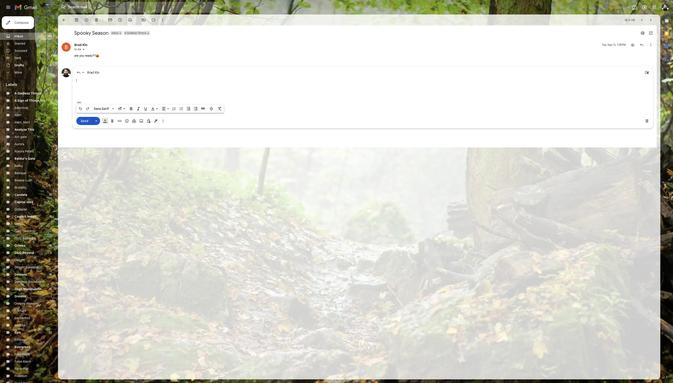 Task type: locate. For each thing, give the bounding box(es) containing it.
godless for a godless throne link
[[17, 91, 30, 95]]

1 vertical spatial of
[[25, 99, 28, 103]]

1 for analyze this
[[51, 128, 52, 131]]

delight down the "delight" link
[[15, 265, 25, 269]]

1 right idea
[[51, 200, 52, 204]]

type of response image
[[76, 70, 81, 75]]

Not starred checkbox
[[631, 43, 635, 47]]

starred link
[[15, 41, 25, 46]]

218
[[631, 18, 635, 22]]

0 vertical spatial aurora
[[15, 142, 24, 146]]

18 of 218
[[625, 18, 635, 22]]

0 vertical spatial 21
[[49, 193, 52, 197]]

false alarm link
[[15, 360, 31, 364]]

to inside labels navigation
[[40, 99, 43, 103]]

candela link
[[15, 193, 27, 197]]

4
[[50, 92, 52, 95]]

brad
[[74, 43, 82, 47], [87, 70, 94, 74]]

lush
[[25, 178, 32, 182]]

23
[[49, 331, 52, 334]]

0 vertical spatial a godless throne
[[125, 31, 146, 35]]

evergreen
[[15, 345, 30, 349]]

a godless throne button
[[124, 31, 147, 35]]

1 aurora from the top
[[15, 142, 24, 146]]

petals
[[25, 149, 34, 153]]

1 horizontal spatial inbox
[[112, 31, 118, 35]]

21 for candela
[[49, 193, 52, 197]]

enchanted up manipulating at the left bottom of page
[[28, 280, 44, 284]]

klo up show details icon
[[82, 43, 87, 47]]

18 inside labels navigation
[[49, 273, 52, 276]]

21 for council notes
[[49, 215, 52, 218]]

klo down 🎃 icon
[[95, 70, 99, 74]]

0 vertical spatial cozy
[[15, 222, 22, 226]]

18 for 18
[[49, 273, 52, 276]]

2 vertical spatial cozy
[[15, 236, 22, 240]]

a left sign
[[15, 99, 17, 103]]

a godless throne inside labels navigation
[[15, 91, 42, 95]]

brad up to me
[[74, 43, 82, 47]]

inbox
[[112, 31, 118, 35], [15, 34, 23, 38]]

2 vertical spatial a
[[15, 99, 17, 103]]

throne down move to image
[[138, 31, 146, 35]]

1 vertical spatial brad klo
[[87, 70, 99, 74]]

throne up the things
[[31, 91, 42, 95]]

a sign of things to come link
[[15, 99, 53, 103]]

enigma
[[15, 323, 25, 328]]

1 21 from the top
[[49, 193, 52, 197]]

send button
[[76, 117, 93, 125]]

1 vertical spatial 21
[[49, 215, 52, 218]]

1 horizontal spatial 18
[[625, 18, 627, 22]]

alert up alert,
[[15, 113, 21, 117]]

undo ‪(⌘z)‬ image
[[78, 106, 83, 111]]

analyze this
[[15, 128, 34, 132]]

demons
[[15, 273, 27, 277]]

inbox for inbox button
[[112, 31, 118, 35]]

false
[[15, 360, 22, 364]]

discard draft ‪(⌘⇧d)‬ image
[[645, 119, 650, 123]]

formatting options toolbar
[[76, 105, 224, 113]]

of
[[628, 18, 631, 22], [25, 99, 28, 103]]

1 vertical spatial a
[[15, 91, 17, 95]]

dewdrop enchanted link
[[15, 280, 44, 284]]

2 21 from the top
[[49, 215, 52, 218]]

to left 'me'
[[74, 48, 77, 51]]

0 vertical spatial 18
[[625, 18, 627, 22]]

starred
[[15, 41, 25, 46]]

0 horizontal spatial inbox
[[15, 34, 23, 38]]

a right inbox button
[[125, 31, 126, 35]]

aurora down the art-gate link
[[15, 142, 24, 146]]

brad right type of response image
[[87, 70, 94, 74]]

2 delight from the top
[[15, 265, 25, 269]]

0 vertical spatial of
[[628, 18, 631, 22]]

enchanted down enchant
[[15, 316, 30, 320]]

18
[[625, 18, 627, 22], [49, 273, 52, 276]]

freedom
[[15, 374, 27, 378]]

a godless throne down labels heading
[[15, 91, 42, 95]]

1 down the 25
[[51, 295, 52, 298]]

1 horizontal spatial alert
[[23, 120, 30, 124]]

move to image
[[141, 18, 146, 22]]

labels navigation
[[0, 15, 58, 383]]

inbox up starred
[[15, 34, 23, 38]]

dewdrop up radiance
[[23, 229, 36, 233]]

delight for the "delight" link
[[15, 258, 25, 262]]

None search field
[[58, 2, 221, 13]]

bulleted list ‪(⌘⇧8)‬ image
[[179, 106, 184, 111]]

remove formatting ‪(⌘\)‬ image
[[218, 106, 222, 111]]

a down labels on the top of page
[[15, 91, 17, 95]]

1 vertical spatial brad
[[87, 70, 94, 74]]

1 vertical spatial to
[[40, 99, 43, 103]]

1 delight from the top
[[15, 258, 25, 262]]

inbox link
[[15, 34, 23, 38]]

aurora link
[[15, 142, 24, 146]]

0 horizontal spatial of
[[25, 99, 28, 103]]

1 horizontal spatial a godless throne
[[125, 31, 146, 35]]

1 vertical spatial a godless throne
[[15, 91, 42, 95]]

1 horizontal spatial godless
[[127, 31, 137, 35]]

delight sunshine
[[15, 265, 39, 269]]

delight down d&d
[[15, 258, 25, 262]]

1 cozy from the top
[[15, 222, 22, 226]]

brad klo right type of response image
[[87, 70, 99, 74]]

capital idea
[[15, 200, 33, 204]]

inbox inside button
[[112, 31, 118, 35]]

delight for delight sunshine
[[15, 265, 25, 269]]

breeze lush link
[[15, 178, 32, 182]]

support image
[[632, 5, 638, 10]]

0 vertical spatial brad
[[74, 43, 82, 47]]

aurora
[[15, 142, 24, 146], [15, 149, 24, 153]]

godless inside button
[[127, 31, 137, 35]]

throne inside labels navigation
[[31, 91, 42, 95]]

3 1 from the top
[[51, 157, 52, 160]]

1 for dreams
[[51, 295, 52, 298]]

throne for a godless throne button
[[138, 31, 146, 35]]

analyze
[[15, 128, 27, 132]]

to left come
[[40, 99, 43, 103]]

newer image
[[640, 18, 644, 22]]

delight
[[15, 258, 25, 262], [15, 265, 25, 269]]

a godless throne for a godless throne button
[[125, 31, 146, 35]]

advanced search options image
[[210, 2, 219, 12]]

0 horizontal spatial 18
[[49, 273, 52, 276]]

brad klo
[[74, 43, 87, 47], [87, 70, 99, 74]]

1 horizontal spatial brad
[[87, 70, 94, 74]]

4 1 from the top
[[51, 200, 52, 204]]

add to tasks image
[[128, 18, 132, 22]]

0 horizontal spatial alert
[[15, 113, 21, 117]]

1 horizontal spatial klo
[[95, 70, 99, 74]]

1 right this
[[51, 128, 52, 131]]

gmail image
[[15, 3, 39, 12]]

to
[[74, 48, 77, 51], [40, 99, 43, 103]]

0 vertical spatial throne
[[138, 31, 146, 35]]

older image
[[649, 18, 653, 22]]

cozy down council
[[15, 222, 22, 226]]

21
[[49, 193, 52, 197], [49, 215, 52, 218]]

0 horizontal spatial to
[[40, 99, 43, 103]]

collapse link
[[15, 207, 27, 211]]

godless inside labels navigation
[[17, 91, 30, 95]]

0 vertical spatial klo
[[82, 43, 87, 47]]

are you ready??
[[74, 54, 96, 57]]

2 cozy from the top
[[15, 229, 22, 233]]

enchanted link
[[15, 316, 30, 320]]

1:38 pm
[[617, 43, 626, 46]]

ballsy
[[15, 164, 23, 168]]

tab list
[[661, 15, 673, 367]]

cozy
[[15, 222, 22, 226], [15, 229, 22, 233], [15, 236, 22, 240]]

a godless throne down add to tasks image
[[125, 31, 146, 35]]

1 vertical spatial cozy
[[15, 229, 22, 233]]

1 vertical spatial aurora
[[15, 149, 24, 153]]

show trimmed content image
[[76, 101, 82, 104]]

inbox inside labels navigation
[[15, 34, 23, 38]]

fix-
[[15, 367, 20, 371]]

enchant link
[[15, 309, 26, 313]]

breeze lush
[[15, 178, 32, 182]]

wander
[[26, 302, 37, 306]]

of right sign
[[25, 99, 28, 103]]

1 vertical spatial alert
[[23, 120, 30, 124]]

delete image
[[94, 18, 99, 22]]

12,
[[613, 43, 617, 46]]

1 horizontal spatial to
[[74, 48, 77, 51]]

cozy dewdrop
[[15, 229, 36, 233]]

notes
[[27, 215, 36, 219]]

dreamy wander link
[[15, 302, 37, 306]]

cozy up crimes link
[[15, 236, 22, 240]]

indent more ‪(⌘])‬ image
[[194, 106, 198, 111]]

3 cozy from the top
[[15, 236, 22, 240]]

italic ‪(⌘i)‬ image
[[136, 106, 141, 111]]

fake news link
[[15, 352, 30, 357]]

18 left 218
[[625, 18, 627, 22]]

1 right gate
[[51, 157, 52, 160]]

show details image
[[82, 48, 85, 51]]

0 vertical spatial a
[[125, 31, 126, 35]]

brad klo up 'me'
[[74, 43, 87, 47]]

tue, sep 12, 1:38 pm cell
[[602, 43, 626, 47]]

of left 218
[[628, 18, 631, 22]]

inbox down the mark as unread icon
[[112, 31, 118, 35]]

godless
[[127, 31, 137, 35], [17, 91, 30, 95]]

Message Body text field
[[76, 78, 650, 98]]

indent less ‪(⌘[)‬ image
[[186, 106, 191, 111]]

a inside a godless throne button
[[125, 31, 126, 35]]

0 horizontal spatial godless
[[17, 91, 30, 95]]

0 vertical spatial enchanted
[[28, 280, 44, 284]]

1 horizontal spatial throne
[[138, 31, 146, 35]]

1 vertical spatial throne
[[31, 91, 42, 95]]

cozy for cozy link
[[15, 222, 22, 226]]

aurora for aurora petals
[[15, 149, 24, 153]]

alert, alert
[[15, 120, 30, 124]]

18 for 18 of 218
[[625, 18, 627, 22]]

godless down add to tasks image
[[127, 31, 137, 35]]

idea
[[26, 200, 33, 204]]

gate
[[28, 157, 35, 161]]

dreamy wander
[[15, 302, 37, 306]]

alert
[[15, 113, 21, 117], [23, 120, 30, 124]]

1 horizontal spatial of
[[628, 18, 631, 22]]

dewdrop down "demons"
[[15, 280, 28, 284]]

2 1 from the top
[[51, 128, 52, 131]]

1 1 from the top
[[51, 99, 52, 102]]

18 up the 25
[[49, 273, 52, 276]]

numbered list ‪(⌘⇧7)‬ image
[[172, 106, 176, 111]]

throne inside button
[[138, 31, 146, 35]]

0 vertical spatial delight
[[15, 258, 25, 262]]

sans serif option
[[93, 106, 111, 111]]

cozy radiance link
[[15, 236, 36, 240]]

aurora petals link
[[15, 149, 34, 153]]

aurora down aurora link
[[15, 149, 24, 153]]

2 aurora from the top
[[15, 149, 24, 153]]

insert photo image
[[139, 119, 144, 123]]

aurora petals
[[15, 149, 34, 153]]

enchanted
[[28, 280, 44, 284], [15, 316, 30, 320]]

5 1 from the top
[[51, 295, 52, 298]]

0 horizontal spatial brad
[[74, 43, 82, 47]]

aurora for aurora link
[[15, 142, 24, 146]]

main menu image
[[5, 5, 11, 10]]

2
[[50, 345, 52, 349]]

0 vertical spatial to
[[74, 48, 77, 51]]

me
[[78, 48, 81, 51]]

a godless throne inside button
[[125, 31, 146, 35]]

manipulating
[[23, 287, 43, 291]]

d&d
[[15, 251, 22, 255]]

throne
[[138, 31, 146, 35], [31, 91, 42, 95]]

1 vertical spatial delight
[[15, 265, 25, 269]]

epic link
[[15, 331, 21, 335]]

alert up analyze this link
[[23, 120, 30, 124]]

1 vertical spatial godless
[[17, 91, 30, 95]]

sent link
[[15, 56, 21, 60]]

1 down 4
[[51, 99, 52, 102]]

godless up sign
[[17, 91, 30, 95]]

attach files image
[[110, 119, 115, 123]]

cozy down cozy link
[[15, 229, 22, 233]]

ethereal link
[[15, 338, 26, 342]]

1 vertical spatial 18
[[49, 273, 52, 276]]

not starred image
[[631, 43, 635, 47]]

0 horizontal spatial throne
[[31, 91, 42, 95]]

sans
[[94, 107, 101, 111]]

0 vertical spatial godless
[[127, 31, 137, 35]]

a
[[125, 31, 126, 35], [15, 91, 17, 95], [15, 99, 17, 103]]

0 horizontal spatial a godless throne
[[15, 91, 42, 95]]

throne for a godless throne link
[[31, 91, 42, 95]]



Task type: vqa. For each thing, say whether or not it's contained in the screenshot.
looks
no



Task type: describe. For each thing, give the bounding box(es) containing it.
capital
[[15, 200, 26, 204]]

crimes link
[[15, 244, 25, 248]]

strikethrough ‪(⌘⇧x)‬ image
[[209, 106, 214, 111]]

serif
[[102, 107, 109, 111]]

gate
[[20, 135, 27, 139]]

snoozed link
[[15, 49, 27, 53]]

settings image
[[642, 5, 648, 10]]

more send options image
[[94, 119, 99, 123]]

1 for baldur's gate
[[51, 157, 52, 160]]

more
[[15, 70, 22, 75]]

inbox button
[[111, 31, 119, 35]]

bold ‪(⌘b)‬ image
[[129, 106, 134, 111]]

labels image
[[151, 18, 156, 22]]

season
[[92, 30, 109, 36]]

demons link
[[15, 273, 27, 277]]

drafts link
[[15, 63, 24, 67]]

0 horizontal spatial klo
[[82, 43, 87, 47]]

sunshine
[[25, 265, 39, 269]]

snooze image
[[118, 18, 122, 22]]

cozy for cozy dewdrop
[[15, 229, 22, 233]]

a for 4
[[15, 91, 17, 95]]

alarm
[[23, 360, 31, 364]]

fake news
[[15, 352, 30, 357]]

breeze
[[15, 178, 25, 182]]

alert, alert link
[[15, 120, 30, 124]]

1 vertical spatial klo
[[95, 70, 99, 74]]

adjective
[[15, 106, 28, 110]]

underline ‪(⌘u)‬ image
[[143, 107, 148, 111]]

evergreen link
[[15, 345, 30, 349]]

compose button
[[2, 16, 34, 29]]

beyond
[[22, 251, 34, 255]]

back to inbox image
[[62, 18, 66, 22]]

insert emoji ‪(⌘⇧2)‬ image
[[125, 119, 129, 123]]

more options image
[[162, 119, 165, 123]]

a godless throne link
[[15, 91, 42, 95]]

this
[[28, 128, 34, 132]]

labels heading
[[6, 83, 48, 87]]

radiance
[[23, 236, 36, 240]]

crimes
[[15, 244, 25, 248]]

148
[[47, 34, 52, 38]]

1 vertical spatial dewdrop
[[15, 280, 28, 284]]

6
[[50, 63, 52, 67]]

insert signature image
[[154, 119, 158, 123]]

cozy dewdrop link
[[15, 229, 36, 233]]

enchant
[[15, 309, 26, 313]]

more image
[[160, 18, 165, 22]]

dreams
[[15, 294, 26, 299]]

dreamy
[[15, 302, 26, 306]]

quote ‪(⌘⇧9)‬ image
[[201, 106, 205, 111]]

come
[[44, 99, 53, 103]]

art-
[[15, 135, 20, 139]]

0 vertical spatial brad klo
[[74, 43, 87, 47]]

a for 1
[[15, 99, 17, 103]]

alert,
[[15, 120, 22, 124]]

betrayal link
[[15, 171, 26, 175]]

alert link
[[15, 113, 21, 117]]

sign
[[17, 99, 24, 103]]

1 for capital idea
[[51, 200, 52, 204]]

capital idea link
[[15, 200, 33, 204]]

drafts
[[15, 63, 24, 67]]

false alarm
[[15, 360, 31, 364]]

archive image
[[74, 18, 79, 22]]

epic
[[15, 331, 21, 335]]

insert link ‪(⌘k)‬ image
[[117, 119, 122, 123]]

council
[[15, 215, 26, 219]]

1 vertical spatial enchanted
[[15, 316, 30, 320]]

fix-a-flat
[[15, 367, 29, 371]]

insert files using drive image
[[132, 119, 136, 123]]

0 vertical spatial alert
[[15, 113, 21, 117]]

inbox for inbox link
[[15, 34, 23, 38]]

mark as unread image
[[108, 18, 112, 22]]

ballsy link
[[15, 164, 23, 168]]

baldur's
[[15, 157, 27, 161]]

tue, sep 12, 1:38 pm
[[602, 43, 626, 46]]

cozy radiance
[[15, 236, 36, 240]]

fix-a-flat link
[[15, 367, 29, 371]]

cozy link
[[15, 222, 22, 226]]

search mail image
[[59, 3, 68, 11]]

freedom link
[[15, 374, 27, 378]]

a sign of things to come
[[15, 99, 53, 103]]

spooky season
[[74, 30, 109, 36]]

analyze this link
[[15, 128, 34, 132]]

godless for a godless throne button
[[127, 31, 137, 35]]

25
[[49, 287, 52, 291]]

collapse
[[15, 207, 27, 211]]

candela
[[15, 193, 27, 197]]

delight sunshine link
[[15, 265, 39, 269]]

of inside labels navigation
[[25, 99, 28, 103]]

betrayal
[[15, 171, 26, 175]]

d&d beyond link
[[15, 251, 34, 255]]

more button
[[0, 69, 54, 76]]

delight link
[[15, 258, 25, 262]]

report spam image
[[84, 18, 89, 22]]

time
[[44, 287, 52, 291]]

dogs manipulating time
[[15, 287, 52, 291]]

a godless throne for a godless throne link
[[15, 91, 42, 95]]

dewdrop enchanted
[[15, 280, 44, 284]]

1 for a sign of things to come
[[51, 99, 52, 102]]

dogs
[[15, 287, 22, 291]]

baldur's gate link
[[15, 157, 35, 161]]

toggle confidential mode image
[[146, 119, 151, 123]]

Search mail text field
[[68, 5, 199, 10]]

redo ‪(⌘y)‬ image
[[85, 106, 90, 111]]

flat
[[23, 367, 29, 371]]

🎃 image
[[96, 54, 99, 58]]

dreams link
[[15, 294, 26, 299]]

ethereal
[[15, 338, 26, 342]]

0 vertical spatial dewdrop
[[23, 229, 36, 233]]

enigma link
[[15, 323, 25, 328]]

cozy for cozy radiance
[[15, 236, 22, 240]]

fake
[[15, 352, 21, 357]]

ready??
[[85, 54, 96, 57]]



